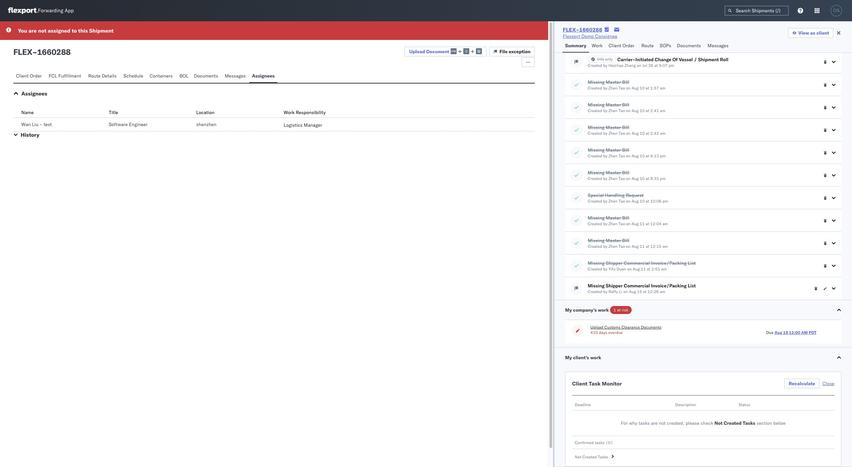 Task type: describe. For each thing, give the bounding box(es) containing it.
aug for missing master bill created by zhen tao on aug 10 at 8:32 pm
[[632, 176, 639, 181]]

missing for missing master bill created by zhen tao on aug 10 at 8:13 pm
[[588, 147, 605, 153]]

below
[[774, 421, 786, 427]]

special handling request created by zhen tao on aug 10 at 10:06 pm
[[588, 193, 669, 204]]

aug 19 12:00 am pdt button
[[775, 330, 817, 335]]

1 vertical spatial messages
[[225, 73, 246, 79]]

responsibility
[[296, 110, 326, 116]]

0
[[609, 441, 611, 446]]

10 for special handling request created by zhen tao on aug 10 at 10:06 pm
[[640, 199, 645, 204]]

fcl fulfillment
[[49, 73, 81, 79]]

handling
[[605, 193, 625, 199]]

created inside the "missing master bill created by zhen tao on aug 11 at 12:15 am"
[[588, 244, 603, 249]]

upload for upload customs clearance documents
[[591, 325, 604, 330]]

zhen for missing master bill created by zhen tao on aug 10 at 8:13 pm
[[609, 154, 618, 159]]

0 vertical spatial documents button
[[675, 40, 706, 53]]

please
[[686, 421, 700, 427]]

schedule button
[[121, 70, 147, 83]]

missing master bill created by zhen tao on aug 10 at 1:57 am
[[588, 79, 666, 91]]

created inside missing shipper commercial invoice/packing list created by raffy li on aug 15 at 12:26 am
[[588, 289, 603, 294]]

by for missing master bill created by zhen tao on aug 10 at 2:41 am
[[604, 108, 608, 113]]

task
[[589, 381, 601, 387]]

work button
[[589, 40, 606, 53]]

at inside the 'special handling request created by zhen tao on aug 10 at 10:06 pm'
[[646, 199, 650, 204]]

os button
[[829, 3, 845, 18]]

request
[[626, 193, 644, 199]]

aug inside missing shipper commercial invoice/packing list created by raffy li on aug 15 at 12:26 am
[[629, 289, 636, 294]]

close
[[823, 381, 835, 387]]

route for route
[[642, 43, 654, 49]]

1 horizontal spatial documents
[[641, 325, 662, 330]]

carrier-initiated change of vessel / shipment roll
[[618, 57, 729, 63]]

0 vertical spatial assignees button
[[249, 70, 277, 83]]

roll
[[721, 57, 729, 63]]

bill for missing master bill created by zhen tao on aug 11 at 12:15 am
[[623, 238, 630, 244]]

work for my company's work
[[598, 307, 609, 313]]

1 horizontal spatial client order
[[609, 43, 635, 49]]

initiated
[[636, 57, 654, 63]]

not inside button
[[575, 455, 582, 460]]

0 vertical spatial messages button
[[706, 40, 733, 53]]

summary
[[566, 43, 587, 49]]

upload customs clearance documents
[[591, 325, 662, 330]]

flexport. image
[[8, 7, 38, 14]]

11 inside the missing shipper commercial invoice/packing list created by yifu duan on aug 11 at 2:51 am
[[641, 267, 646, 272]]

assignees inside button
[[252, 73, 275, 79]]

8:13
[[651, 154, 659, 159]]

flex - 1660288
[[13, 47, 71, 57]]

manager
[[304, 122, 322, 128]]

aug left 19
[[775, 330, 783, 335]]

work for work
[[592, 43, 603, 49]]

software
[[109, 122, 128, 128]]

file
[[500, 49, 508, 55]]

of
[[673, 57, 678, 63]]

containers
[[150, 73, 173, 79]]

shipment for /
[[699, 57, 719, 63]]

0 horizontal spatial assignees button
[[21, 90, 47, 97]]

on for missing master bill created by zhen tao on aug 10 at 8:32 pm
[[627, 176, 631, 181]]

created by haichao zhang on jul 26 at 9:07 pm
[[588, 63, 675, 68]]

company's
[[573, 307, 597, 313]]

on for special handling request created by zhen tao on aug 10 at 10:06 pm
[[627, 199, 631, 204]]

for
[[621, 421, 628, 427]]

by for missing master bill created by zhen tao on aug 10 at 2:42 am
[[604, 131, 608, 136]]

wan liu - test
[[21, 122, 52, 128]]

fulfillment
[[58, 73, 81, 79]]

my client's work button
[[555, 348, 853, 368]]

missing shipper commercial invoice/packing list created by raffy li on aug 15 at 12:26 am
[[588, 283, 696, 294]]

0 horizontal spatial order
[[30, 73, 42, 79]]

deadline
[[575, 403, 591, 408]]

sops
[[660, 43, 672, 49]]

logistics
[[284, 122, 303, 128]]

missing master bill created by zhen tao on aug 10 at 2:41 am
[[588, 102, 666, 113]]

description
[[676, 403, 697, 408]]

tao for missing master bill created by zhen tao on aug 11 at 12:15 am
[[619, 244, 625, 249]]

am for missing master bill created by zhen tao on aug 11 at 12:15 am
[[663, 244, 668, 249]]

documents for the top documents button
[[677, 43, 702, 49]]

change
[[655, 57, 672, 63]]

am for missing master bill created by zhen tao on aug 10 at 2:42 am
[[660, 131, 666, 136]]

at inside missing shipper commercial invoice/packing list created by raffy li on aug 15 at 12:26 am
[[644, 289, 647, 294]]

missing for missing master bill created by zhen tao on aug 11 at 12:04 am
[[588, 215, 605, 221]]

zhen for missing master bill created by zhen tao on aug 10 at 2:41 am
[[609, 108, 618, 113]]

fcl fulfillment button
[[46, 70, 86, 83]]

10 for missing master bill created by zhen tao on aug 10 at 8:13 pm
[[640, 154, 645, 159]]

1 vertical spatial messages button
[[222, 70, 249, 83]]

app
[[65, 7, 74, 14]]

overdue
[[609, 330, 623, 335]]

bill for missing master bill created by zhen tao on aug 10 at 1:57 am
[[623, 79, 630, 85]]

confirmed
[[575, 441, 594, 446]]

missing for missing master bill created by zhen tao on aug 11 at 12:15 am
[[588, 238, 605, 244]]

on for missing master bill created by zhen tao on aug 11 at 12:04 am
[[627, 222, 631, 226]]

schedule
[[124, 73, 143, 79]]

by inside missing shipper commercial invoice/packing list created by raffy li on aug 15 at 12:26 am
[[604, 289, 608, 294]]

missing for missing master bill created by zhen tao on aug 10 at 2:42 am
[[588, 125, 605, 131]]

created inside the missing shipper commercial invoice/packing list created by yifu duan on aug 11 at 2:51 am
[[588, 267, 603, 272]]

Search Shipments (/) text field
[[725, 6, 789, 16]]

2:41
[[651, 108, 659, 113]]

19
[[784, 330, 789, 335]]

0 vertical spatial not
[[38, 27, 46, 34]]

commercial for missing shipper commercial invoice/packing list created by raffy li on aug 15 at 12:26 am
[[624, 283, 650, 289]]

10 for missing master bill created by zhen tao on aug 10 at 2:41 am
[[640, 108, 645, 113]]

info
[[598, 57, 605, 62]]

missing for missing master bill created by zhen tao on aug 10 at 2:41 am
[[588, 102, 605, 108]]

tao for missing master bill created by zhen tao on aug 10 at 1:57 am
[[619, 86, 625, 91]]

tao for missing master bill created by zhen tao on aug 10 at 8:32 pm
[[619, 176, 625, 181]]

0 horizontal spatial are
[[29, 27, 37, 34]]

1 vertical spatial -
[[40, 122, 42, 128]]

details
[[102, 73, 117, 79]]

bill for missing master bill created by zhen tao on aug 10 at 2:41 am
[[623, 102, 630, 108]]

at inside missing master bill created by zhen tao on aug 10 at 2:41 am
[[646, 108, 650, 113]]

history
[[21, 132, 39, 138]]

upload document
[[409, 49, 450, 55]]

2 vertical spatial client
[[573, 381, 588, 387]]

at inside missing master bill created by zhen tao on aug 11 at 12:04 am
[[646, 222, 650, 226]]

missing master bill created by zhen tao on aug 11 at 12:04 am
[[588, 215, 668, 226]]

on inside the missing shipper commercial invoice/packing list created by yifu duan on aug 11 at 2:51 am
[[628, 267, 632, 272]]

shipper for missing shipper commercial invoice/packing list created by yifu duan on aug 11 at 2:51 am
[[606, 260, 623, 266]]

this
[[78, 27, 88, 34]]

list for missing shipper commercial invoice/packing list created by raffy li on aug 15 at 12:26 am
[[688, 283, 696, 289]]

0 horizontal spatial client
[[16, 73, 29, 79]]

title
[[109, 110, 118, 116]]

8:32
[[651, 176, 659, 181]]

created inside missing master bill created by zhen tao on aug 11 at 12:04 am
[[588, 222, 603, 226]]

1 at risk
[[614, 308, 629, 313]]

aug for missing master bill created by zhen tao on aug 11 at 12:04 am
[[632, 222, 639, 226]]

0 vertical spatial 1660288
[[580, 26, 603, 33]]

wan
[[21, 122, 31, 128]]

work for work responsibility
[[284, 110, 295, 116]]

missing master bill created by zhen tao on aug 10 at 8:32 pm
[[588, 170, 666, 181]]

created inside missing master bill created by zhen tao on aug 10 at 8:13 pm
[[588, 154, 603, 159]]

0 vertical spatial not
[[715, 421, 723, 427]]

route for route details
[[88, 73, 101, 79]]

zhen for special handling request created by zhen tao on aug 10 at 10:06 pm
[[609, 199, 618, 204]]

monitor
[[602, 381, 622, 387]]

2 horizontal spatial client
[[609, 43, 622, 49]]

missing for missing shipper commercial invoice/packing list created by raffy li on aug 15 at 12:26 am
[[588, 283, 605, 289]]

1
[[614, 308, 616, 313]]

master for missing master bill created by zhen tao on aug 10 at 2:41 am
[[606, 102, 621, 108]]

0 vertical spatial client order button
[[606, 40, 639, 53]]

on for missing master bill created by zhen tao on aug 10 at 8:13 pm
[[627, 154, 631, 159]]

special
[[588, 193, 604, 199]]

2:42
[[651, 131, 659, 136]]

by for missing master bill created by zhen tao on aug 10 at 8:13 pm
[[604, 154, 608, 159]]

logistics manager
[[284, 122, 322, 128]]

zhen for missing master bill created by zhen tao on aug 10 at 1:57 am
[[609, 86, 618, 91]]

on for missing master bill created by zhen tao on aug 10 at 2:41 am
[[627, 108, 631, 113]]

my company's work
[[566, 307, 609, 313]]

duan
[[617, 267, 627, 272]]

pm for special handling request created by zhen tao on aug 10 at 10:06 pm
[[663, 199, 669, 204]]

bill for missing master bill created by zhen tao on aug 11 at 12:04 am
[[623, 215, 630, 221]]

sops button
[[658, 40, 675, 53]]

at inside missing master bill created by zhen tao on aug 10 at 1:57 am
[[646, 86, 650, 91]]

due
[[767, 330, 774, 335]]

upload document button
[[405, 47, 487, 57]]

0 vertical spatial tasks
[[639, 421, 650, 427]]

test
[[44, 122, 52, 128]]

on left jul
[[637, 63, 642, 68]]

12:26
[[648, 289, 659, 294]]

master for missing master bill created by zhen tao on aug 10 at 8:32 pm
[[606, 170, 621, 176]]

bill for missing master bill created by zhen tao on aug 10 at 8:32 pm
[[623, 170, 630, 176]]

demo
[[582, 33, 594, 39]]

recalculate
[[789, 381, 816, 387]]

aug for special handling request created by zhen tao on aug 10 at 10:06 pm
[[632, 199, 639, 204]]

master for missing master bill created by zhen tao on aug 10 at 8:13 pm
[[606, 147, 621, 153]]

pm down carrier-initiated change of vessel / shipment roll
[[669, 63, 675, 68]]

at inside the "missing master bill created by zhen tao on aug 11 at 12:15 am"
[[646, 244, 650, 249]]

by for missing master bill created by zhen tao on aug 10 at 8:32 pm
[[604, 176, 608, 181]]

12:00
[[790, 330, 801, 335]]

to
[[72, 27, 77, 34]]

flex-
[[563, 26, 580, 33]]



Task type: vqa. For each thing, say whether or not it's contained in the screenshot.
Missing Shipper Commercial Invoice/Packing List Created by Yifu Duan on Aug 11 at 2:51 am
yes



Task type: locate. For each thing, give the bounding box(es) containing it.
documents right clearance
[[641, 325, 662, 330]]

1 vertical spatial work
[[591, 355, 602, 361]]

master inside missing master bill created by zhen tao on aug 10 at 8:32 pm
[[606, 170, 621, 176]]

10 inside missing master bill created by zhen tao on aug 10 at 1:57 am
[[640, 86, 645, 91]]

at right 26
[[655, 63, 658, 68]]

are right you on the top of page
[[29, 27, 37, 34]]

1 vertical spatial not
[[575, 455, 582, 460]]

0 vertical spatial client order
[[609, 43, 635, 49]]

1 list from the top
[[688, 260, 696, 266]]

my left the company's
[[566, 307, 572, 313]]

my for my company's work
[[566, 307, 572, 313]]

am for missing master bill created by zhen tao on aug 10 at 1:57 am
[[660, 86, 666, 91]]

6 tao from the top
[[619, 199, 625, 204]]

0 horizontal spatial messages button
[[222, 70, 249, 83]]

created inside missing master bill created by zhen tao on aug 10 at 2:42 am
[[588, 131, 603, 136]]

10 inside missing master bill created by zhen tao on aug 10 at 8:13 pm
[[640, 154, 645, 159]]

vessel
[[679, 57, 693, 63]]

1 horizontal spatial messages
[[708, 43, 729, 49]]

not
[[38, 27, 46, 34], [659, 421, 666, 427]]

aug for missing master bill created by zhen tao on aug 10 at 2:42 am
[[632, 131, 639, 136]]

at left 10:06
[[646, 199, 650, 204]]

invoice/packing inside the missing shipper commercial invoice/packing list created by yifu duan on aug 11 at 2:51 am
[[652, 260, 687, 266]]

flex-1660288
[[563, 26, 603, 33]]

not right check
[[715, 421, 723, 427]]

zhen for missing master bill created by zhen tao on aug 10 at 2:42 am
[[609, 131, 618, 136]]

tasks inside button
[[598, 455, 609, 460]]

aug inside missing master bill created by zhen tao on aug 10 at 8:13 pm
[[632, 154, 639, 159]]

bill inside the "missing master bill created by zhen tao on aug 11 at 12:15 am"
[[623, 238, 630, 244]]

forwarding app link
[[8, 7, 74, 14]]

raffy
[[609, 289, 619, 294]]

1660288 down assigned
[[37, 47, 71, 57]]

tasks right why
[[639, 421, 650, 427]]

route details
[[88, 73, 117, 79]]

0 horizontal spatial shipment
[[89, 27, 114, 34]]

documents right bol button
[[194, 73, 218, 79]]

at
[[655, 63, 658, 68], [646, 86, 650, 91], [646, 108, 650, 113], [646, 131, 650, 136], [646, 154, 650, 159], [646, 176, 650, 181], [646, 199, 650, 204], [646, 222, 650, 226], [646, 244, 650, 249], [647, 267, 651, 272], [644, 289, 647, 294], [618, 308, 621, 313]]

shipper up yifu
[[606, 260, 623, 266]]

aug for missing master bill created by zhen tao on aug 11 at 12:15 am
[[632, 244, 639, 249]]

0 vertical spatial shipment
[[89, 27, 114, 34]]

tao inside missing master bill created by zhen tao on aug 10 at 8:13 pm
[[619, 154, 625, 159]]

0 horizontal spatial tasks
[[598, 455, 609, 460]]

flexport demo consignee link
[[563, 33, 618, 40]]

missing inside the missing shipper commercial invoice/packing list created by yifu duan on aug 11 at 2:51 am
[[588, 260, 605, 266]]

2 list from the top
[[688, 283, 696, 289]]

on up missing master bill created by zhen tao on aug 10 at 8:13 pm
[[627, 131, 631, 136]]

1 shipper from the top
[[606, 260, 623, 266]]

10 inside missing master bill created by zhen tao on aug 10 at 2:41 am
[[640, 108, 645, 113]]

2 commercial from the top
[[624, 283, 650, 289]]

0 vertical spatial upload
[[409, 49, 425, 55]]

on inside missing master bill created by zhen tao on aug 10 at 2:42 am
[[627, 131, 631, 136]]

created inside missing master bill created by zhen tao on aug 10 at 1:57 am
[[588, 86, 603, 91]]

bill inside missing master bill created by zhen tao on aug 10 at 8:32 pm
[[623, 170, 630, 176]]

1 vertical spatial 11
[[640, 244, 645, 249]]

2 zhen from the top
[[609, 108, 618, 113]]

6 10 from the top
[[640, 199, 645, 204]]

5 by from the top
[[604, 154, 608, 159]]

7 bill from the top
[[623, 238, 630, 244]]

am inside the missing shipper commercial invoice/packing list created by yifu duan on aug 11 at 2:51 am
[[662, 267, 667, 272]]

2 vertical spatial 11
[[641, 267, 646, 272]]

at right 1
[[618, 308, 621, 313]]

on inside missing master bill created by zhen tao on aug 10 at 1:57 am
[[627, 86, 631, 91]]

2 master from the top
[[606, 102, 621, 108]]

1 vertical spatial my
[[566, 355, 572, 361]]

client order up carrier-
[[609, 43, 635, 49]]

1 horizontal spatial shipment
[[699, 57, 719, 63]]

0 vertical spatial work
[[592, 43, 603, 49]]

0 horizontal spatial not
[[575, 455, 582, 460]]

name
[[21, 110, 34, 116]]

0 vertical spatial documents
[[677, 43, 702, 49]]

documents button right bol
[[191, 70, 222, 83]]

1 vertical spatial 1660288
[[37, 47, 71, 57]]

1 vertical spatial assignees
[[21, 90, 47, 97]]

work for my client's work
[[591, 355, 602, 361]]

by inside the "missing master bill created by zhen tao on aug 11 at 12:15 am"
[[604, 244, 608, 249]]

client task monitor
[[573, 381, 622, 387]]

pm for missing master bill created by zhen tao on aug 10 at 8:13 pm
[[660, 154, 666, 159]]

messages button
[[706, 40, 733, 53], [222, 70, 249, 83]]

at inside missing master bill created by zhen tao on aug 10 at 8:32 pm
[[646, 176, 650, 181]]

0 horizontal spatial client order
[[16, 73, 42, 79]]

am for missing master bill created by zhen tao on aug 10 at 2:41 am
[[660, 108, 666, 113]]

missing
[[588, 79, 605, 85], [588, 102, 605, 108], [588, 125, 605, 131], [588, 147, 605, 153], [588, 170, 605, 176], [588, 215, 605, 221], [588, 238, 605, 244], [588, 260, 605, 266], [588, 283, 605, 289]]

0 horizontal spatial client order button
[[13, 70, 46, 83]]

my left client's
[[566, 355, 572, 361]]

work
[[592, 43, 603, 49], [284, 110, 295, 116]]

tao for special handling request created by zhen tao on aug 10 at 10:06 pm
[[619, 199, 625, 204]]

not left assigned
[[38, 27, 46, 34]]

bol
[[180, 73, 189, 79]]

work down flexport demo consignee
[[592, 43, 603, 49]]

exception
[[509, 49, 531, 55]]

2 by from the top
[[604, 86, 608, 91]]

at left "8:32"
[[646, 176, 650, 181]]

at left "2:42"
[[646, 131, 650, 136]]

file exception button
[[490, 47, 535, 57], [490, 47, 535, 57]]

7 tao from the top
[[619, 222, 625, 226]]

1 vertical spatial client
[[16, 73, 29, 79]]

software engineer
[[109, 122, 148, 128]]

1 horizontal spatial work
[[592, 43, 603, 49]]

bill down missing master bill created by zhen tao on aug 10 at 2:42 am
[[623, 147, 630, 153]]

zhen inside the 'special handling request created by zhen tao on aug 10 at 10:06 pm'
[[609, 199, 618, 204]]

route up initiated
[[642, 43, 654, 49]]

tao up the "missing master bill created by zhen tao on aug 11 at 12:15 am"
[[619, 222, 625, 226]]

my inside button
[[566, 355, 572, 361]]

by inside missing master bill created by zhen tao on aug 10 at 2:42 am
[[604, 131, 608, 136]]

on right the li
[[624, 289, 628, 294]]

(
[[606, 441, 609, 446]]

tao inside missing master bill created by zhen tao on aug 10 at 1:57 am
[[619, 86, 625, 91]]

at left 2:41
[[646, 108, 650, 113]]

aug inside the "missing master bill created by zhen tao on aug 11 at 12:15 am"
[[632, 244, 639, 249]]

created inside the 'special handling request created by zhen tao on aug 10 at 10:06 pm'
[[588, 199, 603, 204]]

1 vertical spatial shipment
[[699, 57, 719, 63]]

missing shipper commercial invoice/packing list created by yifu duan on aug 11 at 2:51 am
[[588, 260, 696, 272]]

by inside missing master bill created by zhen tao on aug 10 at 1:57 am
[[604, 86, 608, 91]]

jul
[[643, 63, 648, 68]]

1 vertical spatial route
[[88, 73, 101, 79]]

aug left 1:57
[[632, 86, 639, 91]]

assignees button
[[249, 70, 277, 83], [21, 90, 47, 97]]

aug for missing master bill created by zhen tao on aug 10 at 8:13 pm
[[632, 154, 639, 159]]

26
[[649, 63, 654, 68]]

aug left 8:13
[[632, 154, 639, 159]]

6 by from the top
[[604, 176, 608, 181]]

0 horizontal spatial not
[[38, 27, 46, 34]]

am inside missing master bill created by zhen tao on aug 10 at 1:57 am
[[660, 86, 666, 91]]

aug left "2:42"
[[632, 131, 639, 136]]

by for special handling request created by zhen tao on aug 10 at 10:06 pm
[[604, 199, 608, 204]]

am
[[660, 86, 666, 91], [660, 108, 666, 113], [660, 131, 666, 136], [663, 222, 668, 226], [663, 244, 668, 249], [662, 267, 667, 272], [660, 289, 666, 294]]

10 inside missing master bill created by zhen tao on aug 10 at 2:42 am
[[640, 131, 645, 136]]

bill inside missing master bill created by zhen tao on aug 10 at 8:13 pm
[[623, 147, 630, 153]]

as
[[811, 30, 816, 36]]

aug left 12:04
[[632, 222, 639, 226]]

10 left 2:41
[[640, 108, 645, 113]]

on inside missing master bill created by zhen tao on aug 10 at 8:13 pm
[[627, 154, 631, 159]]

1 vertical spatial order
[[30, 73, 42, 79]]

documents
[[677, 43, 702, 49], [194, 73, 218, 79], [641, 325, 662, 330]]

work inside button
[[591, 355, 602, 361]]

tasks down "("
[[598, 455, 609, 460]]

tao up missing master bill created by zhen tao on aug 10 at 2:41 am
[[619, 86, 625, 91]]

master for missing master bill created by zhen tao on aug 11 at 12:15 am
[[606, 238, 621, 244]]

aug down request
[[632, 199, 639, 204]]

1 horizontal spatial route
[[642, 43, 654, 49]]

days
[[599, 330, 608, 335]]

tao inside missing master bill created by zhen tao on aug 10 at 2:41 am
[[619, 108, 625, 113]]

pm right 8:13
[[660, 154, 666, 159]]

1 master from the top
[[606, 79, 621, 85]]

list for missing shipper commercial invoice/packing list created by yifu duan on aug 11 at 2:51 am
[[688, 260, 696, 266]]

1 by from the top
[[604, 63, 608, 68]]

not created tasks
[[575, 455, 609, 460]]

on up 'duan'
[[627, 244, 631, 249]]

work
[[598, 307, 609, 313], [591, 355, 602, 361]]

1 vertical spatial invoice/packing
[[652, 283, 687, 289]]

1 vertical spatial documents button
[[191, 70, 222, 83]]

1 vertical spatial work
[[284, 110, 295, 116]]

tao inside missing master bill created by zhen tao on aug 11 at 12:04 am
[[619, 222, 625, 226]]

by for missing master bill created by zhen tao on aug 11 at 12:04 am
[[604, 222, 608, 226]]

missing inside missing master bill created by zhen tao on aug 10 at 1:57 am
[[588, 79, 605, 85]]

0 vertical spatial 11
[[640, 222, 645, 226]]

zhen up the "missing master bill created by zhen tao on aug 11 at 12:15 am"
[[609, 222, 618, 226]]

zhen inside missing master bill created by zhen tao on aug 10 at 1:57 am
[[609, 86, 618, 91]]

0 vertical spatial order
[[623, 43, 635, 49]]

shipper inside the missing shipper commercial invoice/packing list created by yifu duan on aug 11 at 2:51 am
[[606, 260, 623, 266]]

master for missing master bill created by zhen tao on aug 10 at 1:57 am
[[606, 79, 621, 85]]

by for missing master bill created by zhen tao on aug 10 at 1:57 am
[[604, 86, 608, 91]]

1 horizontal spatial tasks
[[743, 421, 756, 427]]

1 vertical spatial not
[[659, 421, 666, 427]]

8 missing from the top
[[588, 260, 605, 266]]

master down missing master bill created by zhen tao on aug 10 at 1:57 am
[[606, 102, 621, 108]]

3 master from the top
[[606, 125, 621, 131]]

tao for missing master bill created by zhen tao on aug 10 at 2:42 am
[[619, 131, 625, 136]]

6 bill from the top
[[623, 215, 630, 221]]

0 horizontal spatial route
[[88, 73, 101, 79]]

1 horizontal spatial are
[[652, 421, 658, 427]]

my for my client's work
[[566, 355, 572, 361]]

engineer
[[129, 122, 148, 128]]

0 horizontal spatial -
[[32, 47, 37, 57]]

1 horizontal spatial messages button
[[706, 40, 733, 53]]

flexport demo consignee
[[563, 33, 618, 39]]

shenzhen
[[196, 122, 217, 128]]

aug inside the missing shipper commercial invoice/packing list created by yifu duan on aug 11 at 2:51 am
[[633, 267, 640, 272]]

tasks left "("
[[595, 441, 605, 446]]

zhen for missing master bill created by zhen tao on aug 11 at 12:15 am
[[609, 244, 618, 249]]

2 missing from the top
[[588, 102, 605, 108]]

confirmed tasks ( 0 )
[[575, 441, 613, 446]]

0 horizontal spatial 1660288
[[37, 47, 71, 57]]

am right "2:42"
[[660, 131, 666, 136]]

1 horizontal spatial client order button
[[606, 40, 639, 53]]

by for missing master bill created by zhen tao on aug 11 at 12:15 am
[[604, 244, 608, 249]]

1 vertical spatial tasks
[[598, 455, 609, 460]]

at inside missing master bill created by zhen tao on aug 10 at 8:13 pm
[[646, 154, 650, 159]]

created inside button
[[583, 455, 597, 460]]

10 by from the top
[[604, 267, 608, 272]]

bill down zhang
[[623, 79, 630, 85]]

at left 8:13
[[646, 154, 650, 159]]

1 bill from the top
[[623, 79, 630, 85]]

0 vertical spatial list
[[688, 260, 696, 266]]

0 vertical spatial messages
[[708, 43, 729, 49]]

work up logistics
[[284, 110, 295, 116]]

11 inside the "missing master bill created by zhen tao on aug 11 at 12:15 am"
[[640, 244, 645, 249]]

on inside missing master bill created by zhen tao on aug 10 at 8:32 pm
[[627, 176, 631, 181]]

0 horizontal spatial documents button
[[191, 70, 222, 83]]

commercial inside the missing shipper commercial invoice/packing list created by yifu duan on aug 11 at 2:51 am
[[624, 260, 650, 266]]

on for missing master bill created by zhen tao on aug 11 at 12:15 am
[[627, 244, 631, 249]]

7 zhen from the top
[[609, 222, 618, 226]]

missing inside missing master bill created by zhen tao on aug 11 at 12:04 am
[[588, 215, 605, 221]]

pm inside missing master bill created by zhen tao on aug 10 at 8:13 pm
[[660, 154, 666, 159]]

am right 12:15 on the right bottom
[[663, 244, 668, 249]]

customs
[[605, 325, 621, 330]]

shipper up raffy
[[606, 283, 623, 289]]

tao down handling
[[619, 199, 625, 204]]

missing inside missing master bill created by zhen tao on aug 10 at 8:13 pm
[[588, 147, 605, 153]]

on up request
[[627, 176, 631, 181]]

missing inside missing master bill created by zhen tao on aug 10 at 2:42 am
[[588, 125, 605, 131]]

2 horizontal spatial documents
[[677, 43, 702, 49]]

1 tao from the top
[[619, 86, 625, 91]]

1 horizontal spatial 1660288
[[580, 26, 603, 33]]

pm inside the 'special handling request created by zhen tao on aug 10 at 10:06 pm'
[[663, 199, 669, 204]]

are right why
[[652, 421, 658, 427]]

0 vertical spatial shipper
[[606, 260, 623, 266]]

master down haichao
[[606, 79, 621, 85]]

aug inside missing master bill created by zhen tao on aug 10 at 2:41 am
[[632, 108, 639, 113]]

missing for missing shipper commercial invoice/packing list created by yifu duan on aug 11 at 2:51 am
[[588, 260, 605, 266]]

am inside missing master bill created by zhen tao on aug 10 at 2:42 am
[[660, 131, 666, 136]]

tasks left 'section'
[[743, 421, 756, 427]]

master inside missing master bill created by zhen tao on aug 10 at 2:41 am
[[606, 102, 621, 108]]

0 vertical spatial work
[[598, 307, 609, 313]]

2:51
[[652, 267, 661, 272]]

master for missing master bill created by zhen tao on aug 10 at 2:42 am
[[606, 125, 621, 131]]

created inside missing master bill created by zhen tao on aug 10 at 2:41 am
[[588, 108, 603, 113]]

client down "flex"
[[16, 73, 29, 79]]

on for missing master bill created by zhen tao on aug 10 at 1:57 am
[[627, 86, 631, 91]]

consignee
[[595, 33, 618, 39]]

aug inside missing master bill created by zhen tao on aug 10 at 1:57 am
[[632, 86, 639, 91]]

1 horizontal spatial -
[[40, 122, 42, 128]]

view as client
[[799, 30, 830, 36]]

aug left 2:41
[[632, 108, 639, 113]]

documents for leftmost documents button
[[194, 73, 218, 79]]

aug inside missing master bill created by zhen tao on aug 10 at 2:42 am
[[632, 131, 639, 136]]

missing master bill created by zhen tao on aug 10 at 8:13 pm
[[588, 147, 666, 159]]

zhen inside the "missing master bill created by zhen tao on aug 11 at 12:15 am"
[[609, 244, 618, 249]]

0 vertical spatial are
[[29, 27, 37, 34]]

10 for missing master bill created by zhen tao on aug 10 at 2:42 am
[[640, 131, 645, 136]]

tao up missing master bill created by zhen tao on aug 10 at 8:32 pm
[[619, 154, 625, 159]]

bill down missing master bill created by zhen tao on aug 11 at 12:04 am
[[623, 238, 630, 244]]

list
[[688, 260, 696, 266], [688, 283, 696, 289]]

0 vertical spatial commercial
[[624, 260, 650, 266]]

aug inside missing master bill created by zhen tao on aug 10 at 8:32 pm
[[632, 176, 639, 181]]

10:06
[[651, 199, 662, 204]]

1 vertical spatial client order button
[[13, 70, 46, 83]]

0 horizontal spatial assignees
[[21, 90, 47, 97]]

1 10 from the top
[[640, 86, 645, 91]]

history button
[[21, 132, 39, 138]]

2 my from the top
[[566, 355, 572, 361]]

aug for missing master bill created by zhen tao on aug 10 at 1:57 am
[[632, 86, 639, 91]]

0 horizontal spatial upload
[[409, 49, 425, 55]]

0 horizontal spatial messages
[[225, 73, 246, 79]]

8 by from the top
[[604, 222, 608, 226]]

bill down the 'special handling request created by zhen tao on aug 10 at 10:06 pm'
[[623, 215, 630, 221]]

on down request
[[627, 199, 631, 204]]

work left 1
[[598, 307, 609, 313]]

invoice/packing for missing shipper commercial invoice/packing list created by raffy li on aug 15 at 12:26 am
[[652, 283, 687, 289]]

5 10 from the top
[[640, 176, 645, 181]]

work inside button
[[592, 43, 603, 49]]

7 by from the top
[[604, 199, 608, 204]]

10 left "2:42"
[[640, 131, 645, 136]]

10 inside the 'special handling request created by zhen tao on aug 10 at 10:06 pm'
[[640, 199, 645, 204]]

why
[[629, 421, 638, 427]]

6 missing from the top
[[588, 215, 605, 221]]

client order button up carrier-
[[606, 40, 639, 53]]

2 tao from the top
[[619, 108, 625, 113]]

5 master from the top
[[606, 170, 621, 176]]

tao for missing master bill created by zhen tao on aug 10 at 8:13 pm
[[619, 154, 625, 159]]

1 commercial from the top
[[624, 260, 650, 266]]

4 missing from the top
[[588, 147, 605, 153]]

bill for missing master bill created by zhen tao on aug 10 at 8:13 pm
[[623, 147, 630, 153]]

flex-1660288 link
[[563, 26, 603, 33]]

missing master bill created by zhen tao on aug 11 at 12:15 am
[[588, 238, 668, 249]]

10 down request
[[640, 199, 645, 204]]

7 master from the top
[[606, 238, 621, 244]]

master down handling
[[606, 215, 621, 221]]

4 zhen from the top
[[609, 154, 618, 159]]

3 10 from the top
[[640, 131, 645, 136]]

invoice/packing up 2:51
[[652, 260, 687, 266]]

0 vertical spatial tasks
[[743, 421, 756, 427]]

-
[[32, 47, 37, 57], [40, 122, 42, 128]]

on up the "missing master bill created by zhen tao on aug 11 at 12:15 am"
[[627, 222, 631, 226]]

aug for missing master bill created by zhen tao on aug 10 at 2:41 am
[[632, 108, 639, 113]]

client's
[[573, 355, 590, 361]]

upload up 433
[[591, 325, 604, 330]]

on inside missing master bill created by zhen tao on aug 11 at 12:04 am
[[627, 222, 631, 226]]

bill inside missing master bill created by zhen tao on aug 11 at 12:04 am
[[623, 215, 630, 221]]

aug right 'duan'
[[633, 267, 640, 272]]

am right 2:41
[[660, 108, 666, 113]]

1 missing from the top
[[588, 79, 605, 85]]

by inside the 'special handling request created by zhen tao on aug 10 at 10:06 pm'
[[604, 199, 608, 204]]

10 left 1:57
[[640, 86, 645, 91]]

/
[[695, 57, 697, 63]]

you are not assigned to this shipment
[[18, 27, 114, 34]]

aug up the missing shipper commercial invoice/packing list created by yifu duan on aug 11 at 2:51 am
[[632, 244, 639, 249]]

8 tao from the top
[[619, 244, 625, 249]]

master inside missing master bill created by zhen tao on aug 10 at 2:42 am
[[606, 125, 621, 131]]

client order left fcl
[[16, 73, 42, 79]]

11 inside missing master bill created by zhen tao on aug 11 at 12:04 am
[[640, 222, 645, 226]]

at left 12:04
[[646, 222, 650, 226]]

10 inside missing master bill created by zhen tao on aug 10 at 8:32 pm
[[640, 176, 645, 181]]

1 vertical spatial shipper
[[606, 283, 623, 289]]

client down consignee
[[609, 43, 622, 49]]

missing inside missing master bill created by zhen tao on aug 10 at 8:32 pm
[[588, 170, 605, 176]]

fcl
[[49, 73, 57, 79]]

1:57
[[651, 86, 659, 91]]

1 horizontal spatial not
[[659, 421, 666, 427]]

11 for missing master bill created by zhen tao on aug 11 at 12:04 am
[[640, 222, 645, 226]]

for why tasks are not created, please check not created tasks section below
[[621, 421, 786, 427]]

route left details at the top of page
[[88, 73, 101, 79]]

3 bill from the top
[[623, 125, 630, 131]]

7 missing from the top
[[588, 238, 605, 244]]

3 tao from the top
[[619, 131, 625, 136]]

bill inside missing master bill created by zhen tao on aug 10 at 2:41 am
[[623, 102, 630, 108]]

list inside the missing shipper commercial invoice/packing list created by yifu duan on aug 11 at 2:51 am
[[688, 260, 696, 266]]

1 horizontal spatial documents button
[[675, 40, 706, 53]]

upload customs clearance documents button
[[591, 325, 662, 330]]

flex
[[13, 47, 32, 57]]

at right 15
[[644, 289, 647, 294]]

8 zhen from the top
[[609, 244, 618, 249]]

aug up request
[[632, 176, 639, 181]]

assignees
[[252, 73, 275, 79], [21, 90, 47, 97]]

by inside the missing shipper commercial invoice/packing list created by yifu duan on aug 11 at 2:51 am
[[604, 267, 608, 272]]

1 vertical spatial tasks
[[595, 441, 605, 446]]

file exception
[[500, 49, 531, 55]]

bill down missing master bill created by zhen tao on aug 10 at 1:57 am
[[623, 102, 630, 108]]

1 vertical spatial documents
[[194, 73, 218, 79]]

1 zhen from the top
[[609, 86, 618, 91]]

1 vertical spatial upload
[[591, 325, 604, 330]]

recalculate button
[[785, 379, 820, 389]]

bill for missing master bill created by zhen tao on aug 10 at 2:42 am
[[623, 125, 630, 131]]

work responsibility
[[284, 110, 326, 116]]

messages
[[708, 43, 729, 49], [225, 73, 246, 79]]

1 horizontal spatial assignees button
[[249, 70, 277, 83]]

0 horizontal spatial tasks
[[595, 441, 605, 446]]

0 vertical spatial route
[[642, 43, 654, 49]]

11 left 12:04
[[640, 222, 645, 226]]

zhen for missing master bill created by zhen tao on aug 11 at 12:04 am
[[609, 222, 618, 226]]

missing for missing master bill created by zhen tao on aug 10 at 1:57 am
[[588, 79, 605, 85]]

1 horizontal spatial client
[[573, 381, 588, 387]]

0 vertical spatial assignees
[[252, 73, 275, 79]]

am inside the "missing master bill created by zhen tao on aug 11 at 12:15 am"
[[663, 244, 668, 249]]

15
[[638, 289, 642, 294]]

10 for missing master bill created by zhen tao on aug 10 at 8:32 pm
[[640, 176, 645, 181]]

commercial up 15
[[624, 283, 650, 289]]

1 vertical spatial are
[[652, 421, 658, 427]]

by inside missing master bill created by zhen tao on aug 10 at 8:13 pm
[[604, 154, 608, 159]]

client order button
[[606, 40, 639, 53], [13, 70, 46, 83]]

shipment right this
[[89, 27, 114, 34]]

zhen up missing master bill created by zhen tao on aug 10 at 8:32 pm
[[609, 154, 618, 159]]

am right 12:04
[[663, 222, 668, 226]]

master inside missing master bill created by zhen tao on aug 10 at 8:13 pm
[[606, 147, 621, 153]]

documents up the vessel
[[677, 43, 702, 49]]

4 master from the top
[[606, 147, 621, 153]]

shipment
[[89, 27, 114, 34], [699, 57, 719, 63]]

aug
[[632, 86, 639, 91], [632, 108, 639, 113], [632, 131, 639, 136], [632, 154, 639, 159], [632, 176, 639, 181], [632, 199, 639, 204], [632, 222, 639, 226], [632, 244, 639, 249], [633, 267, 640, 272], [629, 289, 636, 294], [775, 330, 783, 335]]

aug inside missing master bill created by zhen tao on aug 11 at 12:04 am
[[632, 222, 639, 226]]

10 left 8:13
[[640, 154, 645, 159]]

5 tao from the top
[[619, 176, 625, 181]]

on inside missing shipper commercial invoice/packing list created by raffy li on aug 15 at 12:26 am
[[624, 289, 628, 294]]

4 bill from the top
[[623, 147, 630, 153]]

tao for missing master bill created by zhen tao on aug 10 at 2:41 am
[[619, 108, 625, 113]]

zhen inside missing master bill created by zhen tao on aug 11 at 12:04 am
[[609, 222, 618, 226]]

10 for missing master bill created by zhen tao on aug 10 at 1:57 am
[[640, 86, 645, 91]]

4 tao from the top
[[619, 154, 625, 159]]

invoice/packing for missing shipper commercial invoice/packing list created by yifu duan on aug 11 at 2:51 am
[[652, 260, 687, 266]]

by inside missing master bill created by zhen tao on aug 11 at 12:04 am
[[604, 222, 608, 226]]

zhen down handling
[[609, 199, 618, 204]]

9 by from the top
[[604, 244, 608, 249]]

commercial inside missing shipper commercial invoice/packing list created by raffy li on aug 15 at 12:26 am
[[624, 283, 650, 289]]

created,
[[668, 421, 685, 427]]

1 horizontal spatial tasks
[[639, 421, 650, 427]]

6 zhen from the top
[[609, 199, 618, 204]]

at inside missing master bill created by zhen tao on aug 10 at 2:42 am
[[646, 131, 650, 136]]

are
[[29, 27, 37, 34], [652, 421, 658, 427]]

bill inside missing master bill created by zhen tao on aug 10 at 2:42 am
[[623, 125, 630, 131]]

summary button
[[563, 40, 589, 53]]

invoice/packing
[[652, 260, 687, 266], [652, 283, 687, 289]]

shipper for missing shipper commercial invoice/packing list created by raffy li on aug 15 at 12:26 am
[[606, 283, 623, 289]]

tao up 'duan'
[[619, 244, 625, 249]]

bill inside missing master bill created by zhen tao on aug 10 at 1:57 am
[[623, 79, 630, 85]]

1 vertical spatial client order
[[16, 73, 42, 79]]

li
[[620, 289, 623, 294]]

shipment for this
[[89, 27, 114, 34]]

am inside missing shipper commercial invoice/packing list created by raffy li on aug 15 at 12:26 am
[[660, 289, 666, 294]]

4 by from the top
[[604, 131, 608, 136]]

commercial for missing shipper commercial invoice/packing list created by yifu duan on aug 11 at 2:51 am
[[624, 260, 650, 266]]

1 horizontal spatial order
[[623, 43, 635, 49]]

missing inside missing shipper commercial invoice/packing list created by raffy li on aug 15 at 12:26 am
[[588, 283, 605, 289]]

1 horizontal spatial assignees
[[252, 73, 275, 79]]

on inside missing master bill created by zhen tao on aug 10 at 2:41 am
[[627, 108, 631, 113]]

commercial up 'duan'
[[624, 260, 650, 266]]

5 missing from the top
[[588, 170, 605, 176]]

11 for missing master bill created by zhen tao on aug 11 at 12:15 am
[[640, 244, 645, 249]]

1 vertical spatial commercial
[[624, 283, 650, 289]]

0 vertical spatial my
[[566, 307, 572, 313]]

zhen inside missing master bill created by zhen tao on aug 10 at 2:41 am
[[609, 108, 618, 113]]

am right 12:26
[[660, 289, 666, 294]]

missing for missing master bill created by zhen tao on aug 10 at 8:32 pm
[[588, 170, 605, 176]]

master down missing master bill created by zhen tao on aug 11 at 12:04 am
[[606, 238, 621, 244]]

2 shipper from the top
[[606, 283, 623, 289]]

3 zhen from the top
[[609, 131, 618, 136]]

3 missing from the top
[[588, 125, 605, 131]]

zhen
[[609, 86, 618, 91], [609, 108, 618, 113], [609, 131, 618, 136], [609, 154, 618, 159], [609, 176, 618, 181], [609, 199, 618, 204], [609, 222, 618, 226], [609, 244, 618, 249]]

am for missing master bill created by zhen tao on aug 11 at 12:04 am
[[663, 222, 668, 226]]

zhen up handling
[[609, 176, 618, 181]]

on inside the "missing master bill created by zhen tao on aug 11 at 12:15 am"
[[627, 244, 631, 249]]

master inside missing master bill created by zhen tao on aug 10 at 1:57 am
[[606, 79, 621, 85]]

master down missing master bill created by zhen tao on aug 10 at 2:42 am
[[606, 147, 621, 153]]

view
[[799, 30, 810, 36]]

at inside the missing shipper commercial invoice/packing list created by yifu duan on aug 11 at 2:51 am
[[647, 267, 651, 272]]

1 vertical spatial assignees button
[[21, 90, 47, 97]]

yifu
[[609, 267, 616, 272]]

tao
[[619, 86, 625, 91], [619, 108, 625, 113], [619, 131, 625, 136], [619, 154, 625, 159], [619, 176, 625, 181], [619, 199, 625, 204], [619, 222, 625, 226], [619, 244, 625, 249]]

3 by from the top
[[604, 108, 608, 113]]

bill down missing master bill created by zhen tao on aug 10 at 2:41 am
[[623, 125, 630, 131]]

2 10 from the top
[[640, 108, 645, 113]]

5 zhen from the top
[[609, 176, 618, 181]]

0 vertical spatial -
[[32, 47, 37, 57]]

9 missing from the top
[[588, 283, 605, 289]]

5 bill from the top
[[623, 170, 630, 176]]

on up missing master bill created by zhen tao on aug 10 at 8:32 pm
[[627, 154, 631, 159]]

upload for upload document
[[409, 49, 425, 55]]

route details button
[[86, 70, 121, 83]]

11 by from the top
[[604, 289, 608, 294]]

1 invoice/packing from the top
[[652, 260, 687, 266]]

6 master from the top
[[606, 215, 621, 221]]

tao inside missing master bill created by zhen tao on aug 10 at 2:42 am
[[619, 131, 625, 136]]

4 10 from the top
[[640, 154, 645, 159]]

master down missing master bill created by zhen tao on aug 10 at 2:41 am
[[606, 125, 621, 131]]

1 vertical spatial list
[[688, 283, 696, 289]]

not down confirmed
[[575, 455, 582, 460]]

tao up missing master bill created by zhen tao on aug 10 at 2:42 am
[[619, 108, 625, 113]]

12:04
[[651, 222, 662, 226]]

zhen for missing master bill created by zhen tao on aug 10 at 8:32 pm
[[609, 176, 618, 181]]

master for missing master bill created by zhen tao on aug 11 at 12:04 am
[[606, 215, 621, 221]]

on right 'duan'
[[628, 267, 632, 272]]

2 invoice/packing from the top
[[652, 283, 687, 289]]

tao inside the "missing master bill created by zhen tao on aug 11 at 12:15 am"
[[619, 244, 625, 249]]

0 vertical spatial client
[[609, 43, 622, 49]]

1 horizontal spatial not
[[715, 421, 723, 427]]

only
[[606, 57, 613, 62]]

aug left 15
[[629, 289, 636, 294]]

2 vertical spatial documents
[[641, 325, 662, 330]]

order left fcl
[[30, 73, 42, 79]]

zhen inside missing master bill created by zhen tao on aug 10 at 8:32 pm
[[609, 176, 618, 181]]

pm right "8:32"
[[660, 176, 666, 181]]

not left 'created,' at the bottom right
[[659, 421, 666, 427]]

containers button
[[147, 70, 177, 83]]

on for missing master bill created by zhen tao on aug 10 at 2:42 am
[[627, 131, 631, 136]]

1 my from the top
[[566, 307, 572, 313]]

pm for missing master bill created by zhen tao on aug 10 at 8:32 pm
[[660, 176, 666, 181]]

master
[[606, 79, 621, 85], [606, 102, 621, 108], [606, 125, 621, 131], [606, 147, 621, 153], [606, 170, 621, 176], [606, 215, 621, 221], [606, 238, 621, 244]]

1 horizontal spatial upload
[[591, 325, 604, 330]]

0 vertical spatial invoice/packing
[[652, 260, 687, 266]]

created inside missing master bill created by zhen tao on aug 10 at 8:32 pm
[[588, 176, 603, 181]]

tao for missing master bill created by zhen tao on aug 11 at 12:04 am
[[619, 222, 625, 226]]

2 bill from the top
[[623, 102, 630, 108]]

missing inside missing master bill created by zhen tao on aug 10 at 2:41 am
[[588, 102, 605, 108]]

433 days overdue
[[591, 330, 623, 335]]



